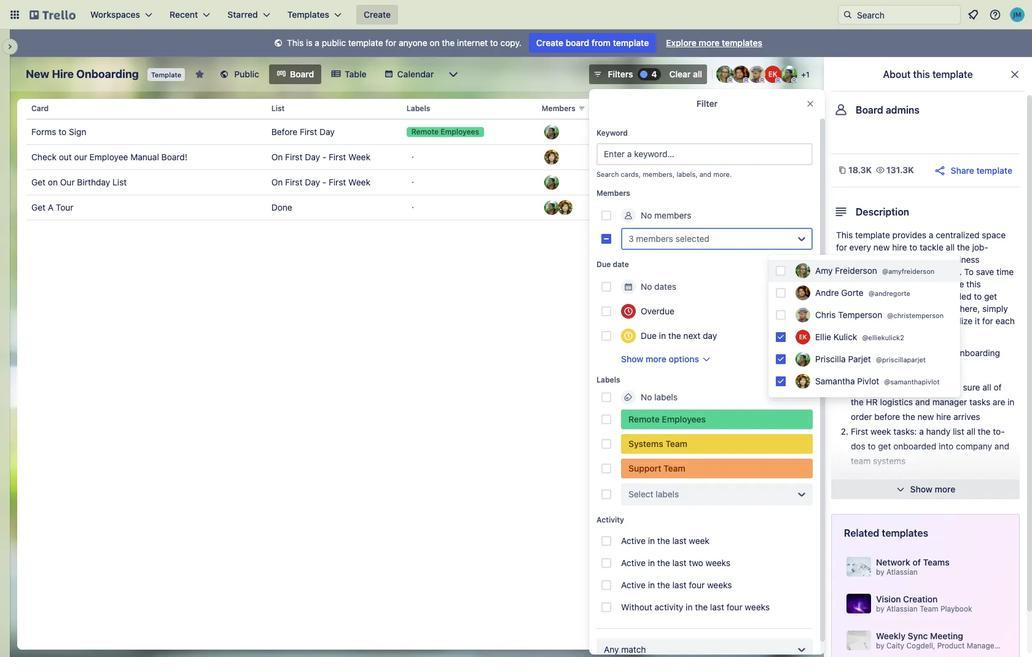 Task type: vqa. For each thing, say whether or not it's contained in the screenshot.
THE DUE to the bottom
yes



Task type: describe. For each thing, give the bounding box(es) containing it.
last for week
[[673, 536, 687, 546]]

@
[[1000, 642, 1006, 651]]

the left to-
[[978, 426, 991, 437]]

filters
[[608, 69, 633, 79]]

1 this member is an admin of this workspace. image from the left
[[776, 77, 781, 83]]

template right about
[[933, 69, 973, 80]]

labels for select labels
[[656, 489, 679, 500]]

no for no labels
[[641, 392, 652, 403]]

show for show more
[[910, 484, 933, 495]]

1 vertical spatial week
[[689, 536, 710, 546]]

0 horizontal spatial due date
[[597, 260, 629, 269]]

template down create 'button'
[[348, 37, 383, 48]]

tour
[[56, 202, 74, 213]]

priscilla
[[815, 354, 846, 364]]

2 this member is an admin of this workspace. image from the left
[[791, 77, 797, 83]]

here's
[[836, 348, 862, 358]]

they'll
[[880, 500, 904, 511]]

and down 'list:'
[[899, 485, 913, 496]]

populate
[[930, 279, 964, 289]]

ellie kulick @elliekulick2
[[815, 332, 904, 342]]

get inside before first day tasks: make sure all of the hr logistics and manager tasks are in order before the new hire arrives first week tasks: a handy list all the to- dos to get onboarded into company and team systems who's who list: help the newbie orient themselves and learn all about the key people they'll encounter at work
[[878, 441, 891, 452]]

there,
[[957, 304, 980, 314]]

dates
[[655, 281, 677, 292]]

activity
[[655, 602, 684, 613]]

chris temperson (christemperson) image
[[748, 66, 766, 83]]

space
[[982, 230, 1006, 240]]

tasks inside before first day tasks: make sure all of the hr logistics and manager tasks are in order before the new hire arrives first week tasks: a handy list all the to- dos to get onboarded into company and team systems who's who list: help the newbie orient themselves and learn all about the key people they'll encounter at work
[[970, 397, 991, 407]]

team for support team
[[664, 463, 686, 474]]

freiderson
[[835, 265, 877, 276]]

starred button
[[220, 5, 278, 25]]

tasks inside this template provides a centralized space for every new hire to tackle all the job- related logistical items and business requirements to get onboarded. to save time and avoid human error, populate this template with all the tasks needed to get going for your company. from there, simply copy the template and personalize it for each new person.
[[919, 291, 940, 302]]

0 horizontal spatial a
[[315, 37, 320, 48]]

for left anyone
[[386, 37, 397, 48]]

meeting
[[930, 631, 963, 642]]

share template button
[[934, 164, 1013, 177]]

samantha pivlot (samanthapivlot) image
[[544, 150, 559, 165]]

from
[[935, 304, 955, 314]]

list inside "button"
[[271, 104, 285, 113]]

sure
[[963, 382, 980, 393]]

1 vertical spatial four
[[727, 602, 743, 613]]

0 vertical spatial tasks:
[[914, 382, 937, 393]]

from
[[592, 37, 611, 48]]

close popover image
[[806, 99, 815, 109]]

day for manual
[[305, 152, 320, 162]]

calendar
[[397, 69, 434, 79]]

all down centralized
[[946, 242, 955, 253]]

this for this is a public template for anyone on the internet to copy.
[[287, 37, 304, 48]]

all right 'learn'
[[938, 485, 947, 496]]

star or unstar board image
[[195, 69, 205, 79]]

board admins
[[856, 104, 920, 116]]

0 horizontal spatial this
[[913, 69, 930, 80]]

get a tour
[[31, 202, 74, 213]]

on first day - first week for get on our birthday list
[[271, 177, 371, 187]]

a inside this template provides a centralized space for every new hire to tackle all the job- related logistical items and business requirements to get onboarded. to save time and avoid human error, populate this template with all the tasks needed to get going for your company. from there, simply copy the template and personalize it for each new person.
[[929, 230, 934, 240]]

no for no members
[[641, 210, 652, 221]]

clear
[[670, 69, 691, 79]]

each
[[996, 316, 1015, 326]]

for up related
[[836, 242, 847, 253]]

color: green, title: "remote employees" element inside remote employees button
[[407, 127, 484, 137]]

the up active in the last two weeks
[[657, 536, 670, 546]]

create button
[[356, 5, 398, 25]]

1 vertical spatial tasks:
[[894, 426, 917, 437]]

templates
[[287, 9, 329, 20]]

remote employees for bottom "color: green, title: "remote employees"" element
[[629, 414, 706, 425]]

labels for no labels
[[655, 392, 678, 403]]

members for 3
[[636, 234, 673, 244]]

active for active in the last two weeks
[[621, 558, 646, 568]]

share
[[951, 165, 975, 175]]

this member is an admin of this workspace. image for chris temperson (christemperson) icon
[[760, 77, 765, 83]]

remote employees for "color: green, title: "remote employees"" element inside remote employees button
[[412, 127, 479, 136]]

due date inside button
[[677, 104, 710, 113]]

to up the "items"
[[910, 242, 918, 253]]

create board from template
[[536, 37, 649, 48]]

@christemperson
[[888, 311, 944, 319]]

newbie
[[949, 471, 978, 481]]

dos
[[851, 441, 866, 452]]

included
[[893, 348, 927, 358]]

0 vertical spatial priscilla parjet (priscillaparjet) image
[[780, 66, 798, 83]]

related templates
[[844, 528, 929, 539]]

no members
[[641, 210, 692, 221]]

list button
[[267, 94, 402, 124]]

hire inside this template provides a centralized space for every new hire to tackle all the job- related logistical items and business requirements to get onboarded. to save time and avoid human error, populate this template with all the tasks needed to get going for your company. from there, simply copy the template and personalize it for each new person.
[[892, 242, 907, 253]]

any match
[[604, 645, 646, 655]]

due date button
[[672, 94, 807, 124]]

samantha pivlot (samanthapivlot) image inside row
[[558, 200, 573, 215]]

members inside button
[[542, 104, 576, 113]]

board for board admins
[[856, 104, 884, 116]]

week for get on our birthday list
[[348, 177, 371, 187]]

1 horizontal spatial members
[[597, 189, 630, 198]]

create board from template link
[[529, 33, 656, 53]]

members for no
[[655, 210, 692, 221]]

what's
[[865, 348, 891, 358]]

systems
[[629, 439, 663, 449]]

color: orange, title: "support team" element
[[621, 459, 813, 479]]

trello
[[1008, 642, 1028, 651]]

1 vertical spatial labels
[[597, 375, 620, 385]]

all right sure
[[983, 382, 992, 393]]

1 vertical spatial color: green, title: "remote employees" element
[[621, 410, 813, 430]]

the left next
[[668, 331, 681, 341]]

template up going
[[836, 291, 871, 302]]

business
[[945, 254, 980, 265]]

last down active in the last four weeks
[[710, 602, 724, 613]]

logistical
[[866, 254, 901, 265]]

overdue
[[641, 306, 675, 316]]

row containing check out our employee manual board!
[[26, 144, 807, 170]]

ellie kulick (elliekulick2) image
[[796, 330, 811, 345]]

hire
[[52, 68, 74, 81]]

@samanthapivlot
[[884, 378, 940, 386]]

on inside row
[[48, 177, 58, 187]]

1 vertical spatial date
[[613, 260, 629, 269]]

weeks for active in the last four weeks
[[707, 580, 732, 591]]

sm image
[[272, 37, 285, 50]]

in up active in the last two weeks
[[648, 536, 655, 546]]

template right the from
[[613, 37, 649, 48]]

it
[[975, 316, 980, 326]]

template down your
[[873, 316, 908, 326]]

amy freiderson (amyfreiderson) image
[[796, 264, 811, 278]]

and down to-
[[995, 441, 1010, 452]]

before for before first day tasks: make sure all of the hr logistics and manager tasks are in order before the new hire arrives first week tasks: a handy list all the to- dos to get onboarded into company and team systems who's who list: help the newbie orient themselves and learn all about the key people they'll encounter at work
[[851, 382, 877, 393]]

match
[[621, 645, 646, 655]]

going
[[836, 304, 859, 314]]

admins
[[886, 104, 920, 116]]

labels button
[[402, 94, 537, 124]]

in inside before first day tasks: make sure all of the hr logistics and manager tasks are in order before the new hire arrives first week tasks: a handy list all the to- dos to get onboarded into company and team systems who's who list: help the newbie orient themselves and learn all about the key people they'll encounter at work
[[1008, 397, 1015, 407]]

learn
[[916, 485, 935, 496]]

in right activity
[[686, 602, 693, 613]]

simply
[[983, 304, 1008, 314]]

of inside network of teams by atlassian
[[913, 557, 921, 568]]

of inside before first day tasks: make sure all of the hr logistics and manager tasks are in order before the new hire arrives first week tasks: a handy list all the to- dos to get onboarded into company and team systems who's who list: help the newbie orient themselves and learn all about the key people they'll encounter at work
[[994, 382, 1002, 393]]

remote for bottom "color: green, title: "remote employees"" element
[[629, 414, 660, 425]]

select labels
[[629, 489, 679, 500]]

check
[[31, 152, 57, 162]]

the left hr
[[851, 397, 864, 407]]

primary element
[[0, 0, 1032, 29]]

members,
[[643, 170, 675, 178]]

andre gorte (andregorte) image
[[796, 286, 811, 300]]

+
[[801, 70, 806, 79]]

1 vertical spatial new
[[836, 328, 853, 339]]

centralized
[[936, 230, 980, 240]]

0 vertical spatial day
[[320, 127, 335, 137]]

related
[[844, 528, 880, 539]]

every
[[850, 242, 871, 253]]

day for list
[[305, 177, 320, 187]]

a
[[48, 202, 54, 213]]

2 vertical spatial weeks
[[745, 602, 770, 613]]

two
[[689, 558, 703, 568]]

about
[[949, 485, 972, 496]]

and left more.
[[700, 170, 712, 178]]

no labels
[[641, 392, 678, 403]]

support team
[[629, 463, 686, 474]]

more for templates
[[699, 37, 720, 48]]

this inside this template provides a centralized space for every new hire to tackle all the job- related logistical items and business requirements to get onboarded. to save time and avoid human error, populate this template with all the tasks needed to get going for your company. from there, simply copy the template and personalize it for each new person.
[[967, 279, 981, 289]]

- for check out our employee manual board!
[[322, 152, 326, 162]]

job-
[[972, 242, 989, 253]]

template up every
[[855, 230, 890, 240]]

and down @samanthapivlot
[[916, 397, 930, 407]]

to inside before first day tasks: make sure all of the hr logistics and manager tasks are in order before the new hire arrives first week tasks: a handy list all the to- dos to get onboarded into company and team systems who's who list: help the newbie orient themselves and learn all about the key people they'll encounter at work
[[868, 441, 876, 452]]

into
[[939, 441, 954, 452]]

new inside before first day tasks: make sure all of the hr logistics and manager tasks are in order before the new hire arrives first week tasks: a handy list all the to- dos to get onboarded into company and team systems who's who list: help the newbie orient themselves and learn all about the key people they'll encounter at work
[[918, 412, 934, 422]]

the up business
[[957, 242, 970, 253]]

4
[[652, 69, 657, 79]]

on for get on our birthday list
[[271, 177, 283, 187]]

board!
[[161, 152, 187, 162]]

for left your
[[861, 304, 872, 314]]

2 vertical spatial due
[[641, 331, 657, 341]]

by for network of teams
[[876, 568, 885, 577]]

jeremy miller (jeremymiller198) image
[[1010, 7, 1025, 22]]

back to home image
[[29, 5, 76, 25]]

person.
[[855, 328, 885, 339]]

- for get on our birthday list
[[322, 177, 326, 187]]

color: yellow, title: "systems team" element
[[621, 434, 813, 454]]

before for before first day
[[271, 127, 298, 137]]

without
[[621, 602, 653, 613]]

template
[[151, 71, 181, 79]]

1 vertical spatial get
[[984, 291, 997, 302]]

all right the list
[[967, 426, 976, 437]]

items
[[904, 254, 925, 265]]

0 vertical spatial templates
[[722, 37, 763, 48]]

amy
[[815, 265, 833, 276]]

the up activity
[[657, 580, 670, 591]]

here's what's included in this onboarding template:
[[836, 348, 1000, 371]]

0 horizontal spatial list
[[113, 177, 127, 187]]

all down human
[[892, 291, 901, 302]]

andre gorte @andregorte
[[815, 287, 911, 298]]

all inside 'clear all' button
[[693, 69, 702, 79]]

this inside here's what's included in this onboarding template:
[[938, 348, 953, 358]]

1 vertical spatial priscilla parjet (priscillaparjet) image
[[544, 200, 559, 215]]

to up there,
[[974, 291, 982, 302]]

to
[[964, 267, 974, 277]]

out
[[59, 152, 72, 162]]

create for create board from template
[[536, 37, 564, 48]]

2 horizontal spatial more
[[935, 484, 956, 495]]

employees for bottom "color: green, title: "remote employees"" element
[[662, 414, 706, 425]]

and down freiderson
[[836, 279, 851, 289]]

and down company.
[[910, 316, 925, 326]]

recent button
[[162, 5, 218, 25]]

1 vertical spatial samantha pivlot (samanthapivlot) image
[[796, 374, 811, 389]]

show more
[[910, 484, 956, 495]]

company
[[956, 441, 993, 452]]

weekly sync meeting by caity cogdell, product manager @ trello
[[876, 631, 1028, 651]]

+ 1
[[801, 70, 810, 79]]

0 horizontal spatial day
[[703, 331, 717, 341]]



Task type: locate. For each thing, give the bounding box(es) containing it.
1 week from the top
[[348, 152, 371, 162]]

0 vertical spatial members
[[655, 210, 692, 221]]

team for systems team
[[666, 439, 688, 449]]

members down search
[[597, 189, 630, 198]]

-
[[322, 152, 326, 162], [322, 177, 326, 187]]

the left "internet"
[[442, 37, 455, 48]]

priscilla parjet (priscillaparjet) image left +
[[780, 66, 798, 83]]

this member is an admin of this workspace. image for amy freiderson (amyfreiderson) image
[[728, 77, 733, 83]]

by inside network of teams by atlassian
[[876, 568, 885, 577]]

no left dates
[[641, 281, 652, 292]]

to left sign
[[59, 127, 67, 137]]

2 vertical spatial new
[[918, 412, 934, 422]]

public button
[[212, 65, 267, 84]]

2 vertical spatial day
[[305, 177, 320, 187]]

0 horizontal spatial labels
[[407, 104, 430, 113]]

create for create
[[364, 9, 391, 20]]

priscilla parjet (priscillaparjet) image down ellie kulick (elliekulick2) image
[[796, 352, 811, 367]]

and down tackle on the right top of the page
[[928, 254, 943, 265]]

team left playbook
[[920, 605, 939, 614]]

0 vertical spatial get
[[901, 267, 914, 277]]

priscilla parjet (priscillaparjet) image down samantha pivlot (samanthapivlot) image on the top of the page
[[544, 200, 559, 215]]

2 week from the top
[[348, 177, 371, 187]]

forms to sign
[[31, 127, 86, 137]]

first inside before first day tasks: make sure all of the hr logistics and manager tasks are in order before the new hire arrives first week tasks: a handy list all the to- dos to get onboarded into company and team systems who's who list: help the newbie orient themselves and learn all about the key people they'll encounter at work
[[851, 426, 868, 437]]

by up weekly
[[876, 605, 885, 614]]

row
[[26, 94, 807, 124], [26, 119, 807, 145], [26, 144, 807, 170], [26, 170, 807, 195], [26, 195, 807, 221]]

encounter
[[907, 500, 947, 511]]

templates up andre gorte (andregorte) icon
[[722, 37, 763, 48]]

row containing forms to sign
[[26, 119, 807, 145]]

4 row from the top
[[26, 170, 807, 195]]

1 horizontal spatial day
[[897, 382, 912, 393]]

labels inside button
[[407, 104, 430, 113]]

1 horizontal spatial hire
[[937, 412, 951, 422]]

orient
[[980, 471, 1003, 481]]

5 row from the top
[[26, 195, 807, 221]]

0 vertical spatial this
[[287, 37, 304, 48]]

get for get on our birthday list
[[31, 177, 46, 187]]

2 vertical spatial this
[[938, 348, 953, 358]]

of up are
[[994, 382, 1002, 393]]

0 vertical spatial -
[[322, 152, 326, 162]]

amy freiderson (amyfreiderson) image
[[717, 66, 734, 83]]

on for check out our employee manual board!
[[271, 152, 283, 162]]

active down active in the last week
[[621, 558, 646, 568]]

description
[[856, 206, 910, 218]]

on left our
[[48, 177, 58, 187]]

samantha pivlot (samanthapivlot) image left samantha
[[796, 374, 811, 389]]

template right 'share'
[[977, 165, 1013, 175]]

1 row from the top
[[26, 94, 807, 124]]

requirements
[[836, 267, 889, 277]]

2 vertical spatial priscilla parjet (priscillaparjet) image
[[796, 352, 811, 367]]

1 horizontal spatial samantha pivlot (samanthapivlot) image
[[796, 374, 811, 389]]

a inside before first day tasks: make sure all of the hr logistics and manager tasks are in order before the new hire arrives first week tasks: a handy list all the to- dos to get onboarded into company and team systems who's who list: help the newbie orient themselves and learn all about the key people they'll encounter at work
[[919, 426, 924, 437]]

@amyfreiderson
[[882, 267, 935, 275]]

0 vertical spatial four
[[689, 580, 705, 591]]

@elliekulick2
[[862, 333, 904, 341]]

0 horizontal spatial hire
[[892, 242, 907, 253]]

about
[[883, 69, 911, 80]]

remote inside button
[[412, 127, 439, 136]]

1 by from the top
[[876, 568, 885, 577]]

manual
[[130, 152, 159, 162]]

1 no from the top
[[641, 210, 652, 221]]

1 vertical spatial remote employees
[[629, 414, 706, 425]]

to
[[490, 37, 498, 48], [59, 127, 67, 137], [910, 242, 918, 253], [891, 267, 899, 277], [974, 291, 982, 302], [868, 441, 876, 452]]

is
[[306, 37, 313, 48]]

employees inside remote employees button
[[441, 127, 479, 136]]

1 vertical spatial show
[[910, 484, 933, 495]]

sync
[[908, 631, 928, 642]]

board left admins
[[856, 104, 884, 116]]

chris temperson @christemperson
[[815, 309, 944, 320]]

more
[[699, 37, 720, 48], [646, 354, 667, 364], [935, 484, 956, 495]]

by inside vision creation by atlassian team playbook
[[876, 605, 885, 614]]

members
[[655, 210, 692, 221], [636, 234, 673, 244]]

2 active from the top
[[621, 558, 646, 568]]

pivlot
[[857, 376, 880, 386]]

1 active from the top
[[621, 536, 646, 546]]

2 vertical spatial by
[[876, 642, 885, 651]]

1 vertical spatial this
[[836, 230, 853, 240]]

2 priscilla parjet (priscillaparjet) image from the top
[[544, 175, 559, 190]]

to up human
[[891, 267, 899, 277]]

support
[[629, 463, 661, 474]]

search image
[[843, 10, 853, 20]]

templates
[[722, 37, 763, 48], [882, 528, 929, 539]]

0 horizontal spatial four
[[689, 580, 705, 591]]

date inside button
[[693, 104, 710, 113]]

list right birthday
[[113, 177, 127, 187]]

1 horizontal spatial due
[[641, 331, 657, 341]]

list
[[271, 104, 285, 113], [113, 177, 127, 187]]

on up done
[[271, 177, 283, 187]]

create
[[364, 9, 391, 20], [536, 37, 564, 48]]

remote employees
[[412, 127, 479, 136], [629, 414, 706, 425]]

Board name text field
[[20, 65, 145, 84]]

andre gorte (andregorte) image
[[733, 66, 750, 83]]

1 horizontal spatial color: green, title: "remote employees" element
[[621, 410, 813, 430]]

0 horizontal spatial date
[[613, 260, 629, 269]]

active for active in the last four weeks
[[621, 580, 646, 591]]

forms to sign link
[[31, 120, 262, 144]]

date down 3
[[613, 260, 629, 269]]

manager
[[967, 642, 997, 651]]

3 this member is an admin of this workspace. image from the left
[[760, 77, 765, 83]]

0 horizontal spatial this
[[287, 37, 304, 48]]

0 vertical spatial new
[[874, 242, 890, 253]]

1 horizontal spatial on
[[430, 37, 440, 48]]

0 vertical spatial remote employees
[[412, 127, 479, 136]]

1 vertical spatial create
[[536, 37, 564, 48]]

employees
[[441, 127, 479, 136], [662, 414, 706, 425]]

due date down 'clear all' button
[[677, 104, 710, 113]]

themselves
[[851, 485, 896, 496]]

2 atlassian from the top
[[887, 605, 918, 614]]

members right 3
[[636, 234, 673, 244]]

on first day - first week for check out our employee manual board!
[[271, 152, 371, 162]]

before inside row
[[271, 127, 298, 137]]

by inside weekly sync meeting by caity cogdell, product manager @ trello
[[876, 642, 885, 651]]

active for active in the last week
[[621, 536, 646, 546]]

cards,
[[621, 170, 641, 178]]

3 by from the top
[[876, 642, 885, 651]]

employees for "color: green, title: "remote employees"" element inside remote employees button
[[441, 127, 479, 136]]

1 vertical spatial team
[[664, 463, 686, 474]]

0 vertical spatial due date
[[677, 104, 710, 113]]

2 horizontal spatial new
[[918, 412, 934, 422]]

all right clear on the top right of the page
[[693, 69, 702, 79]]

open information menu image
[[989, 9, 1002, 21]]

1 vertical spatial members
[[636, 234, 673, 244]]

0 horizontal spatial remote employees
[[412, 127, 479, 136]]

0 horizontal spatial this member is an admin of this workspace. image
[[728, 77, 733, 83]]

needed
[[942, 291, 972, 302]]

keyword
[[597, 128, 628, 138]]

color: green, title: "remote employees" element
[[407, 127, 484, 137], [621, 410, 813, 430]]

weeks for active in the last two weeks
[[706, 558, 731, 568]]

internet
[[457, 37, 488, 48]]

1 vertical spatial list
[[113, 177, 127, 187]]

2 horizontal spatial this member is an admin of this workspace. image
[[760, 77, 765, 83]]

last
[[673, 536, 687, 546], [673, 558, 687, 568], [673, 580, 687, 591], [710, 602, 724, 613]]

1 vertical spatial more
[[646, 354, 667, 364]]

1 vertical spatial by
[[876, 605, 885, 614]]

1 horizontal spatial date
[[693, 104, 710, 113]]

to left copy.
[[490, 37, 498, 48]]

labels down show more options button
[[655, 392, 678, 403]]

any
[[604, 645, 619, 655]]

on first day - first week up done
[[271, 177, 371, 187]]

get for get a tour
[[31, 202, 46, 213]]

create up this is a public template for anyone on the internet to copy.
[[364, 9, 391, 20]]

Search field
[[853, 6, 960, 24]]

1 priscilla parjet (priscillaparjet) image from the top
[[544, 125, 559, 139]]

this member is an admin of this workspace. image left +
[[791, 77, 797, 83]]

this member is an admin of this workspace. image
[[728, 77, 733, 83], [744, 77, 749, 83], [760, 77, 765, 83]]

1 horizontal spatial a
[[919, 426, 924, 437]]

1 horizontal spatial employees
[[662, 414, 706, 425]]

no for no dates
[[641, 281, 652, 292]]

1 horizontal spatial this member is an admin of this workspace. image
[[744, 77, 749, 83]]

due
[[677, 104, 691, 113], [597, 260, 611, 269], [641, 331, 657, 341]]

due inside button
[[677, 104, 691, 113]]

this up every
[[836, 230, 853, 240]]

in up without on the right bottom of the page
[[648, 580, 655, 591]]

last for two
[[673, 558, 687, 568]]

0 horizontal spatial new
[[836, 328, 853, 339]]

1 horizontal spatial before
[[851, 382, 877, 393]]

samantha pivlot (samanthapivlot) image
[[558, 200, 573, 215], [796, 374, 811, 389]]

create inside 'button'
[[364, 9, 391, 20]]

0 vertical spatial hire
[[892, 242, 907, 253]]

list:
[[898, 471, 912, 481]]

1 horizontal spatial remote
[[629, 414, 660, 425]]

1 - from the top
[[322, 152, 326, 162]]

this inside this template provides a centralized space for every new hire to tackle all the job- related logistical items and business requirements to get onboarded. to save time and avoid human error, populate this template with all the tasks needed to get going for your company. from there, simply copy the template and personalize it for each new person.
[[836, 230, 853, 240]]

week for check out our employee manual board!
[[348, 152, 371, 162]]

week inside before first day tasks: make sure all of the hr logistics and manager tasks are in order before the new hire arrives first week tasks: a handy list all the to- dos to get onboarded into company and team systems who's who list: help the newbie orient themselves and learn all about the key people they'll encounter at work
[[871, 426, 891, 437]]

atlassian inside network of teams by atlassian
[[887, 568, 918, 577]]

1 vertical spatial day
[[305, 152, 320, 162]]

team right the support
[[664, 463, 686, 474]]

systems team
[[629, 439, 688, 449]]

labels right select
[[656, 489, 679, 500]]

the up person.
[[858, 316, 871, 326]]

by up vision
[[876, 568, 885, 577]]

atlassian up vision
[[887, 568, 918, 577]]

0 vertical spatial on
[[430, 37, 440, 48]]

members up 3 members selected
[[655, 210, 692, 221]]

0 vertical spatial weeks
[[706, 558, 731, 568]]

in right are
[[1008, 397, 1015, 407]]

2 by from the top
[[876, 605, 885, 614]]

by left "caity"
[[876, 642, 885, 651]]

18.3k
[[849, 165, 872, 175]]

last up active in the last two weeks
[[673, 536, 687, 546]]

a
[[315, 37, 320, 48], [929, 230, 934, 240], [919, 426, 924, 437]]

atlassian inside vision creation by atlassian team playbook
[[887, 605, 918, 614]]

3 active from the top
[[621, 580, 646, 591]]

options
[[669, 354, 699, 364]]

tasks: up onboarded
[[894, 426, 917, 437]]

0 vertical spatial this
[[913, 69, 930, 80]]

four
[[689, 580, 705, 591], [727, 602, 743, 613]]

recent
[[170, 9, 198, 20]]

week
[[348, 152, 371, 162], [348, 177, 371, 187]]

on down before first day
[[271, 152, 283, 162]]

day inside before first day tasks: make sure all of the hr logistics and manager tasks are in order before the new hire arrives first week tasks: a handy list all the to- dos to get onboarded into company and team systems who's who list: help the newbie orient themselves and learn all about the key people they'll encounter at work
[[897, 382, 912, 393]]

2 get from the top
[[31, 202, 46, 213]]

this member is an admin of this workspace. image
[[776, 77, 781, 83], [791, 77, 797, 83]]

before first day tasks: make sure all of the hr logistics and manager tasks are in order before the new hire arrives first week tasks: a handy list all the to- dos to get onboarded into company and team systems who's who list: help the newbie orient themselves and learn all about the key people they'll encounter at work
[[851, 382, 1015, 511]]

day up logistics
[[897, 382, 912, 393]]

templates down they'll
[[882, 528, 929, 539]]

1 vertical spatial templates
[[882, 528, 929, 539]]

active in the last four weeks
[[621, 580, 732, 591]]

first
[[880, 382, 895, 393]]

this member is an admin of this workspace. image for andre gorte (andregorte) icon
[[744, 77, 749, 83]]

playbook
[[941, 605, 973, 614]]

a right is
[[315, 37, 320, 48]]

get left a
[[31, 202, 46, 213]]

list
[[953, 426, 965, 437]]

1 horizontal spatial this
[[938, 348, 953, 358]]

get down the "items"
[[901, 267, 914, 277]]

ellie kulick (elliekulick2) image
[[764, 66, 782, 83]]

in up show more options
[[659, 331, 666, 341]]

the down active in the last week
[[657, 558, 670, 568]]

priscilla parjet @priscillaparjet
[[815, 354, 926, 364]]

in inside here's what's included in this onboarding template:
[[929, 348, 936, 358]]

this left "onboarding"
[[938, 348, 953, 358]]

3 row from the top
[[26, 144, 807, 170]]

1 horizontal spatial list
[[271, 104, 285, 113]]

2 this member is an admin of this workspace. image from the left
[[744, 77, 749, 83]]

card button
[[26, 94, 267, 124]]

due date down 3
[[597, 260, 629, 269]]

this left is
[[287, 37, 304, 48]]

0 vertical spatial employees
[[441, 127, 479, 136]]

last for four
[[673, 580, 687, 591]]

the up "show more"
[[934, 471, 947, 481]]

0 vertical spatial tasks
[[919, 291, 940, 302]]

1 vertical spatial day
[[897, 382, 912, 393]]

1 vertical spatial a
[[929, 230, 934, 240]]

onboarding
[[955, 348, 1000, 358]]

1 vertical spatial week
[[348, 177, 371, 187]]

2 on from the top
[[271, 177, 283, 187]]

for right it
[[983, 316, 994, 326]]

template:
[[836, 360, 874, 371]]

board for board
[[290, 69, 314, 79]]

your
[[874, 304, 892, 314]]

2 horizontal spatial this
[[967, 279, 981, 289]]

the
[[442, 37, 455, 48], [957, 242, 970, 253], [904, 291, 916, 302], [858, 316, 871, 326], [668, 331, 681, 341], [851, 397, 864, 407], [903, 412, 916, 422], [978, 426, 991, 437], [934, 471, 947, 481], [974, 485, 987, 496], [657, 536, 670, 546], [657, 558, 670, 568], [657, 580, 670, 591], [695, 602, 708, 613]]

first
[[300, 127, 317, 137], [285, 152, 303, 162], [329, 152, 346, 162], [285, 177, 303, 187], [329, 177, 346, 187], [851, 426, 868, 437]]

day right next
[[703, 331, 717, 341]]

this member is an admin of this workspace. image right amy freiderson (amyfreiderson) image
[[744, 77, 749, 83]]

hire
[[892, 242, 907, 253], [937, 412, 951, 422]]

1 atlassian from the top
[[887, 568, 918, 577]]

0 vertical spatial board
[[290, 69, 314, 79]]

2 horizontal spatial a
[[929, 230, 934, 240]]

day
[[320, 127, 335, 137], [305, 152, 320, 162], [305, 177, 320, 187]]

1 vertical spatial this
[[967, 279, 981, 289]]

a up onboarded
[[919, 426, 924, 437]]

this for this template provides a centralized space for every new hire to tackle all the job- related logistical items and business requirements to get onboarded. to save time and avoid human error, populate this template with all the tasks needed to get going for your company. from there, simply copy the template and personalize it for each new person.
[[836, 230, 853, 240]]

by for weekly sync meeting
[[876, 642, 885, 651]]

1 vertical spatial get
[[31, 202, 46, 213]]

tasks: left make
[[914, 382, 937, 393]]

1 horizontal spatial tasks
[[970, 397, 991, 407]]

row containing get on our birthday list
[[26, 170, 807, 195]]

tasks down sure
[[970, 397, 991, 407]]

template inside button
[[977, 165, 1013, 175]]

week down before
[[871, 426, 891, 437]]

1 vertical spatial no
[[641, 281, 652, 292]]

remote for "color: green, title: "remote employees"" element inside remote employees button
[[412, 127, 439, 136]]

priscilla parjet (priscillaparjet) image down samantha pivlot (samanthapivlot) image on the top of the page
[[544, 175, 559, 190]]

color: green, title: "remote employees" element down "labels" button
[[407, 127, 484, 137]]

before up hr
[[851, 382, 877, 393]]

who's
[[851, 471, 876, 481]]

priscilla parjet (priscillaparjet) image
[[780, 66, 798, 83], [544, 200, 559, 215], [796, 352, 811, 367]]

new up logistical
[[874, 242, 890, 253]]

1 vertical spatial on first day - first week
[[271, 177, 371, 187]]

1 vertical spatial priscilla parjet (priscillaparjet) image
[[544, 175, 559, 190]]

chris temperson (christemperson) image
[[796, 308, 811, 323]]

1 on first day - first week from the top
[[271, 152, 371, 162]]

1 vertical spatial of
[[913, 557, 921, 568]]

1 on from the top
[[271, 152, 283, 162]]

0 vertical spatial on
[[271, 152, 283, 162]]

board down is
[[290, 69, 314, 79]]

2 on first day - first week from the top
[[271, 177, 371, 187]]

team inside vision creation by atlassian team playbook
[[920, 605, 939, 614]]

due date
[[677, 104, 710, 113], [597, 260, 629, 269]]

before
[[875, 412, 900, 422]]

0 vertical spatial week
[[871, 426, 891, 437]]

activity
[[597, 516, 624, 525]]

vision creation by atlassian team playbook
[[876, 594, 973, 614]]

atlassian up weekly
[[887, 605, 918, 614]]

0 vertical spatial date
[[693, 104, 710, 113]]

in down active in the last week
[[648, 558, 655, 568]]

active down activity
[[621, 536, 646, 546]]

this member is an admin of this workspace. image right chris temperson (christemperson) icon
[[776, 77, 781, 83]]

on
[[430, 37, 440, 48], [48, 177, 58, 187]]

clear all
[[670, 69, 702, 79]]

by
[[876, 568, 885, 577], [876, 605, 885, 614], [876, 642, 885, 651]]

week
[[871, 426, 891, 437], [689, 536, 710, 546]]

to inside row
[[59, 127, 67, 137]]

0 vertical spatial color: green, title: "remote employees" element
[[407, 127, 484, 137]]

0 vertical spatial list
[[271, 104, 285, 113]]

show down help
[[910, 484, 933, 495]]

1 vertical spatial hire
[[937, 412, 951, 422]]

hire inside before first day tasks: make sure all of the hr logistics and manager tasks are in order before the new hire arrives first week tasks: a handy list all the to- dos to get onboarded into company and team systems who's who list: help the newbie orient themselves and learn all about the key people they'll encounter at work
[[937, 412, 951, 422]]

1 this member is an admin of this workspace. image from the left
[[728, 77, 733, 83]]

row containing card
[[26, 94, 807, 124]]

Enter a keyword… text field
[[597, 143, 813, 165]]

0 horizontal spatial week
[[689, 536, 710, 546]]

select
[[629, 489, 654, 500]]

on right anyone
[[430, 37, 440, 48]]

key
[[989, 485, 1003, 496]]

get down check
[[31, 177, 46, 187]]

on
[[271, 152, 283, 162], [271, 177, 283, 187]]

get
[[901, 267, 914, 277], [984, 291, 997, 302], [878, 441, 891, 452]]

2 row from the top
[[26, 119, 807, 145]]

0 horizontal spatial create
[[364, 9, 391, 20]]

0 horizontal spatial tasks
[[919, 291, 940, 302]]

team
[[851, 456, 871, 466]]

1 horizontal spatial week
[[871, 426, 891, 437]]

show for show more options
[[621, 354, 644, 364]]

this member is an admin of this workspace. image right andre gorte (andregorte) icon
[[760, 77, 765, 83]]

selected
[[676, 234, 710, 244]]

employee
[[90, 152, 128, 162]]

0 vertical spatial atlassian
[[887, 568, 918, 577]]

remote employees button
[[402, 120, 537, 144]]

3 no from the top
[[641, 392, 652, 403]]

0 notifications image
[[966, 7, 981, 22]]

more for options
[[646, 354, 667, 364]]

0 horizontal spatial due
[[597, 260, 611, 269]]

2 vertical spatial a
[[919, 426, 924, 437]]

this member is an admin of this workspace. image left chris temperson (christemperson) icon
[[728, 77, 733, 83]]

1 get from the top
[[31, 177, 46, 187]]

table
[[17, 94, 817, 650]]

2 - from the top
[[322, 177, 326, 187]]

priscilla parjet (priscillaparjet) image for on first day - first week
[[544, 175, 559, 190]]

1 vertical spatial remote
[[629, 414, 660, 425]]

our
[[74, 152, 87, 162]]

list up before first day
[[271, 104, 285, 113]]

0 vertical spatial active
[[621, 536, 646, 546]]

remote employees inside button
[[412, 127, 479, 136]]

1 horizontal spatial new
[[874, 242, 890, 253]]

1 horizontal spatial of
[[994, 382, 1002, 393]]

with
[[874, 291, 890, 302]]

the up company.
[[904, 291, 916, 302]]

atlassian
[[887, 568, 918, 577], [887, 605, 918, 614]]

get up simply
[[984, 291, 997, 302]]

filter
[[697, 98, 718, 109]]

in right included
[[929, 348, 936, 358]]

0 horizontal spatial more
[[646, 354, 667, 364]]

members
[[542, 104, 576, 113], [597, 189, 630, 198]]

before inside before first day tasks: make sure all of the hr logistics and manager tasks are in order before the new hire arrives first week tasks: a handy list all the to- dos to get onboarded into company and team systems who's who list: help the newbie orient themselves and learn all about the key people they'll encounter at work
[[851, 382, 877, 393]]

explore more templates
[[666, 37, 763, 48]]

remote up systems
[[629, 414, 660, 425]]

the right activity
[[695, 602, 708, 613]]

priscilla parjet (priscillaparjet) image
[[544, 125, 559, 139], [544, 175, 559, 190]]

row containing get a tour
[[26, 195, 807, 221]]

0 vertical spatial team
[[666, 439, 688, 449]]

1 vertical spatial atlassian
[[887, 605, 918, 614]]

1 horizontal spatial more
[[699, 37, 720, 48]]

priscilla parjet (priscillaparjet) image for before first day
[[544, 125, 559, 139]]

table containing forms to sign
[[17, 94, 817, 650]]

customize views image
[[447, 68, 460, 81]]

2 no from the top
[[641, 281, 652, 292]]

0 vertical spatial labels
[[655, 392, 678, 403]]

the down logistics
[[903, 412, 916, 422]]

date down 'clear all' button
[[693, 104, 710, 113]]

1 horizontal spatial due date
[[677, 104, 710, 113]]

0 vertical spatial create
[[364, 9, 391, 20]]

the left key
[[974, 485, 987, 496]]

this down to
[[967, 279, 981, 289]]



